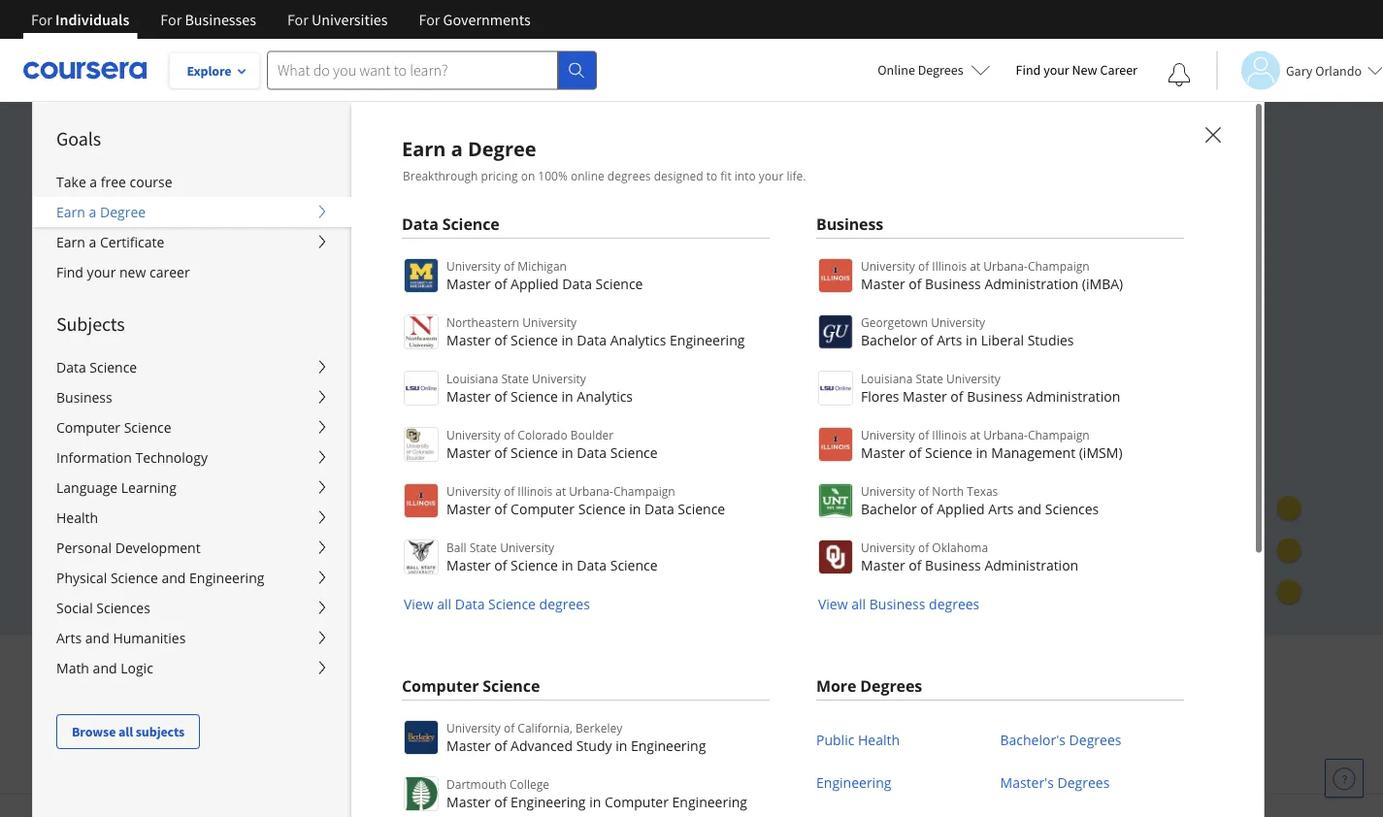 Task type: locate. For each thing, give the bounding box(es) containing it.
1 horizontal spatial sciences
[[1045, 499, 1099, 518]]

university right university of oklahoma logo
[[861, 539, 915, 555]]

louisiana state university flores master of business administration
[[861, 370, 1120, 405]]

at for science
[[970, 427, 980, 443]]

administration inside university of illinois at urbana-champaign master of business administration (imba)
[[985, 274, 1078, 293]]

2 horizontal spatial all
[[851, 595, 866, 613]]

computer up 'ball state university master of science in data science'
[[511, 499, 575, 518]]

louisiana down northeastern
[[446, 370, 498, 386]]

1 vertical spatial at
[[970, 427, 980, 443]]

degrees inside dropdown button
[[918, 61, 963, 79]]

university down flores
[[861, 427, 915, 443]]

duke university image
[[356, 710, 447, 741]]

all for business
[[851, 595, 866, 613]]

0 vertical spatial urbana-
[[983, 258, 1028, 274]]

state for business
[[916, 370, 943, 386]]

health right public
[[858, 730, 900, 749]]

1 vertical spatial earn
[[56, 203, 85, 221]]

public health
[[816, 730, 900, 749]]

advanced
[[511, 736, 573, 755]]

view for data science
[[404, 595, 433, 613]]

1 horizontal spatial on
[[673, 272, 699, 302]]

at inside university of illinois at urbana-champaign master of computer science in data science
[[555, 483, 566, 499]]

for businesses
[[160, 10, 256, 29]]

earn inside popup button
[[56, 233, 85, 251]]

analytics up boulder on the bottom left of the page
[[577, 387, 633, 405]]

louisiana inside louisiana state university master of science in analytics
[[446, 370, 498, 386]]

in right study
[[615, 736, 627, 755]]

0 horizontal spatial degree
[[100, 203, 146, 221]]

online
[[571, 167, 604, 183]]

computer
[[56, 418, 120, 437], [511, 499, 575, 518], [402, 675, 479, 696], [605, 792, 669, 811]]

all down ball state university logo
[[437, 595, 451, 613]]

degrees right online
[[918, 61, 963, 79]]

0 vertical spatial analytics
[[610, 330, 666, 349]]

find
[[1016, 61, 1041, 79], [56, 263, 83, 281]]

list containing public health
[[816, 718, 1184, 817]]

2 vertical spatial champaign
[[613, 483, 675, 499]]

illinois inside university of illinois at urbana-champaign master of computer science in data science
[[518, 483, 552, 499]]

a up 'breakthrough'
[[451, 135, 463, 162]]

degree inside earn a degree breakthrough pricing on 100% online degrees designed to fit into your life.
[[468, 135, 536, 162]]

master inside university of illinois at urbana-champaign master of business administration (imba)
[[861, 274, 905, 293]]

master's degrees link
[[1000, 761, 1110, 804]]

a
[[451, 135, 463, 162], [90, 173, 97, 191], [89, 203, 96, 221], [89, 233, 96, 251]]

a for earn a degree breakthrough pricing on 100% online degrees designed to fit into your life.
[[451, 135, 463, 162]]

engineering down university of michigan image
[[672, 792, 747, 811]]

online degrees button
[[862, 49, 1006, 91]]

1 horizontal spatial computer science
[[402, 675, 540, 696]]

goals
[[56, 127, 101, 151]]

1 vertical spatial on
[[673, 272, 699, 302]]

university of colorado boulder logo image
[[404, 427, 439, 462]]

find your new career link
[[33, 257, 351, 287]]

0 vertical spatial at
[[970, 258, 980, 274]]

urbana- up management
[[983, 427, 1028, 443]]

cancel
[[210, 435, 254, 453]]

state down georgetown university bachelor of arts in liberal studies
[[916, 370, 943, 386]]

None search field
[[267, 51, 597, 90]]

2 view from the left
[[818, 595, 848, 613]]

find for find your new career
[[56, 263, 83, 281]]

louisiana
[[446, 370, 498, 386], [861, 370, 913, 386]]

1 view from the left
[[404, 595, 433, 613]]

business inside university of oklahoma master of business administration
[[925, 556, 981, 574]]

personal development button
[[33, 533, 351, 563]]

champaign inside "university of illinois at urbana-champaign master of science in management (imsm)"
[[1028, 427, 1090, 443]]

language learning
[[56, 478, 177, 497]]

0 vertical spatial earn
[[402, 135, 446, 162]]

engineering inside northeastern university master of science in data analytics engineering
[[670, 330, 745, 349]]

browse all subjects
[[72, 723, 185, 741]]

champaign up the '(imba)'
[[1028, 258, 1090, 274]]

1 bachelor from the top
[[861, 330, 917, 349]]

1 vertical spatial administration
[[1026, 387, 1120, 405]]

0 vertical spatial administration
[[985, 274, 1078, 293]]

analytics for data
[[610, 330, 666, 349]]

administration down studies
[[1026, 387, 1120, 405]]

1 horizontal spatial state
[[501, 370, 529, 386]]

career
[[1100, 61, 1137, 79]]

engineering down hands-
[[670, 330, 745, 349]]

programs—all
[[467, 307, 608, 336]]

list for data science
[[402, 256, 770, 614]]

state inside louisiana state university master of science in analytics
[[501, 370, 529, 386]]

new
[[119, 263, 146, 281]]

1 vertical spatial sciences
[[96, 599, 150, 617]]

to left the fit
[[706, 167, 717, 183]]

language learning button
[[33, 473, 351, 503]]

online
[[878, 61, 915, 79]]

2 bachelor from the top
[[861, 499, 917, 518]]

2 vertical spatial urbana-
[[569, 483, 613, 499]]

urbana- inside university of illinois at urbana-champaign master of business administration (imba)
[[983, 258, 1028, 274]]

louisiana inside louisiana state university flores master of business administration
[[861, 370, 913, 386]]

0 horizontal spatial louisiana
[[446, 370, 498, 386]]

1 vertical spatial urbana-
[[983, 427, 1028, 443]]

all for data science
[[437, 595, 451, 613]]

0 vertical spatial arts
[[937, 330, 962, 349]]

master
[[446, 274, 491, 293], [861, 274, 905, 293], [446, 330, 491, 349], [446, 387, 491, 405], [903, 387, 947, 405], [446, 443, 491, 461], [861, 443, 905, 461], [446, 499, 491, 518], [446, 556, 491, 574], [861, 556, 905, 574], [446, 736, 491, 755], [446, 792, 491, 811]]

list for more degrees
[[816, 718, 1184, 817]]

computer science up the university of california, berkeley logo
[[402, 675, 540, 696]]

start
[[160, 480, 193, 499]]

illinois for computer
[[518, 483, 552, 499]]

$59 /month, cancel anytime
[[129, 435, 314, 453]]

health inside dropdown button
[[56, 509, 98, 527]]

a left free
[[90, 173, 97, 191]]

university of illinois at urbana-champaign logo image up guarantee
[[404, 483, 439, 518]]

business inside louisiana state university flores master of business administration
[[967, 387, 1023, 405]]

0 horizontal spatial find
[[56, 263, 83, 281]]

computer down study
[[605, 792, 669, 811]]

0 horizontal spatial computer science
[[56, 418, 171, 437]]

degree inside dropdown button
[[100, 203, 146, 221]]

degrees for master's degrees
[[1057, 773, 1110, 791]]

degrees
[[918, 61, 963, 79], [860, 675, 922, 696], [1069, 730, 1121, 749], [1057, 773, 1110, 791]]

data inside northeastern university master of science in data analytics engineering
[[577, 330, 607, 349]]

louisiana state university logo image
[[404, 371, 439, 406], [818, 371, 853, 406]]

1 vertical spatial find
[[56, 263, 83, 281]]

in inside unlimited access to 7,000+ world-class courses, hands-on projects, and job-ready certificate programs—all included in your subscription
[[704, 307, 723, 336]]

0 vertical spatial bachelor
[[861, 330, 917, 349]]

2 vertical spatial arts
[[56, 629, 82, 647]]

1 for from the left
[[31, 10, 52, 29]]

2 vertical spatial earn
[[56, 233, 85, 251]]

/year
[[178, 525, 213, 544]]

in down study
[[589, 792, 601, 811]]

gary orlando button
[[1216, 51, 1383, 90]]

computer inside university of illinois at urbana-champaign master of computer science in data science
[[511, 499, 575, 518]]

0 vertical spatial degree
[[468, 135, 536, 162]]

degree down take a free course
[[100, 203, 146, 221]]

0 vertical spatial sciences
[[1045, 499, 1099, 518]]

1 vertical spatial computer science
[[402, 675, 540, 696]]

find left new
[[1016, 61, 1041, 79]]

day left money-
[[271, 525, 296, 544]]

university of illinois at urbana-champaign logo image
[[818, 258, 853, 293], [818, 427, 853, 462], [404, 483, 439, 518]]

2 vertical spatial administration
[[985, 556, 1078, 574]]

illinois for business
[[932, 258, 967, 274]]

data science
[[402, 214, 499, 234], [56, 358, 137, 377]]

university of illinois at urbana-champaign logo image for master of computer science in data science
[[404, 483, 439, 518]]

university right university of colorado boulder logo
[[446, 427, 501, 443]]

earn up 'breakthrough'
[[402, 135, 446, 162]]

university right the university of california, berkeley logo
[[446, 720, 501, 736]]

illinois down university of colorado boulder master of science in data science
[[518, 483, 552, 499]]

university
[[446, 258, 501, 274], [861, 258, 915, 274], [522, 314, 577, 330], [931, 314, 985, 330], [532, 370, 586, 386], [946, 370, 1001, 386], [446, 427, 501, 443], [861, 427, 915, 443], [446, 483, 501, 499], [861, 483, 915, 499], [500, 539, 554, 555], [861, 539, 915, 555], [446, 720, 501, 736]]

0 horizontal spatial data science
[[56, 358, 137, 377]]

0 vertical spatial computer science
[[56, 418, 171, 437]]

1 horizontal spatial all
[[437, 595, 451, 613]]

analytics for in
[[577, 387, 633, 405]]

degrees for online degrees
[[918, 61, 963, 79]]

in inside "dartmouth college master of engineering in computer engineering"
[[589, 792, 601, 811]]

social sciences button
[[33, 593, 351, 623]]

data science down subjects
[[56, 358, 137, 377]]

champaign inside university of illinois at urbana-champaign master of business administration (imba)
[[1028, 258, 1090, 274]]

college
[[510, 776, 549, 792]]

state right ball
[[469, 539, 497, 555]]

list containing master of business administration (imba)
[[816, 256, 1184, 614]]

science inside "university of illinois at urbana-champaign master of science in management (imsm)"
[[925, 443, 972, 461]]

with down view all business degrees
[[877, 651, 923, 682]]

university up ball
[[446, 483, 501, 499]]

administration up studies
[[985, 274, 1078, 293]]

list
[[402, 256, 770, 614], [816, 256, 1184, 614], [402, 718, 770, 817], [816, 718, 1184, 817]]

university of illinois at urbana-champaign image
[[142, 713, 294, 744]]

urbana- for in
[[983, 427, 1028, 443]]

certificate
[[100, 233, 164, 251]]

2 vertical spatial at
[[555, 483, 566, 499]]

4 for from the left
[[419, 10, 440, 29]]

earn a degree breakthrough pricing on 100% online degrees designed to fit into your life.
[[402, 135, 806, 183]]

business button
[[33, 382, 351, 412]]

1 horizontal spatial view
[[818, 595, 848, 613]]

illinois up north
[[932, 427, 967, 443]]

3 for from the left
[[287, 10, 308, 29]]

0 horizontal spatial day
[[209, 480, 234, 499]]

louisiana state university logo image for business
[[818, 371, 853, 406]]

science inside popup button
[[90, 358, 137, 377]]

in down university of illinois at urbana-champaign master of computer science in data science
[[562, 556, 573, 574]]

What do you want to learn? text field
[[267, 51, 558, 90]]

university inside georgetown university bachelor of arts in liberal studies
[[931, 314, 985, 330]]

for
[[31, 10, 52, 29], [160, 10, 182, 29], [287, 10, 308, 29], [419, 10, 440, 29]]

in down courses,
[[562, 330, 573, 349]]

engineering inside dropdown button
[[189, 569, 264, 587]]

administration inside university of oklahoma master of business administration
[[985, 556, 1078, 574]]

university up liberal
[[931, 314, 985, 330]]

all down university of oklahoma logo
[[851, 595, 866, 613]]

1 louisiana state university logo image from the left
[[404, 371, 439, 406]]

business inside university of illinois at urbana-champaign master of business administration (imba)
[[925, 274, 981, 293]]

0 vertical spatial university of illinois at urbana-champaign logo image
[[818, 258, 853, 293]]

to up ready
[[302, 272, 322, 302]]

1 vertical spatial champaign
[[1028, 427, 1090, 443]]

urbana- inside university of illinois at urbana-champaign master of computer science in data science
[[569, 483, 613, 499]]

0 vertical spatial data science
[[402, 214, 499, 234]]

earn down earn a degree
[[56, 233, 85, 251]]

analytics inside northeastern university master of science in data analytics engineering
[[610, 330, 666, 349]]

master inside university of california, berkeley master of advanced study in engineering
[[446, 736, 491, 755]]

health up personal
[[56, 509, 98, 527]]

find down 'earn a certificate'
[[56, 263, 83, 281]]

14-
[[251, 525, 271, 544]]

1 vertical spatial university of illinois at urbana-champaign logo image
[[818, 427, 853, 462]]

earn for earn a degree breakthrough pricing on 100% online degrees designed to fit into your life.
[[402, 135, 446, 162]]

engineering down personal development 'popup button'
[[189, 569, 264, 587]]

university inside university of north texas bachelor of applied arts and sciences
[[861, 483, 915, 499]]

0 horizontal spatial sciences
[[96, 599, 150, 617]]

data science down 'breakthrough'
[[402, 214, 499, 234]]

0 vertical spatial health
[[56, 509, 98, 527]]

your inside unlimited access to 7,000+ world-class courses, hands-on projects, and job-ready certificate programs—all included in your subscription
[[129, 341, 174, 370]]

in down boulder on the bottom left of the page
[[562, 443, 573, 461]]

on
[[521, 167, 535, 183], [673, 272, 699, 302]]

1 horizontal spatial degree
[[468, 135, 536, 162]]

master inside northeastern university master of science in data analytics engineering
[[446, 330, 491, 349]]

0 horizontal spatial with
[[217, 525, 248, 544]]

degrees up master's degrees
[[1069, 730, 1121, 749]]

degrees for bachelor's degrees
[[1069, 730, 1121, 749]]

a up 'earn a certificate'
[[89, 203, 96, 221]]

for left "businesses"
[[160, 10, 182, 29]]

for left universities
[[287, 10, 308, 29]]

1 vertical spatial degree
[[100, 203, 146, 221]]

on up the included
[[673, 272, 699, 302]]

0 horizontal spatial health
[[56, 509, 98, 527]]

0 vertical spatial champaign
[[1028, 258, 1090, 274]]

trial
[[270, 480, 301, 499]]

dartmouth college master of engineering in computer engineering
[[446, 776, 747, 811]]

master inside university of colorado boulder master of science in data science
[[446, 443, 491, 461]]

illinois inside university of illinois at urbana-champaign master of business administration (imba)
[[932, 258, 967, 274]]

northeastern
[[446, 314, 519, 330]]

master inside university of illinois at urbana-champaign master of computer science in data science
[[446, 499, 491, 518]]

find inside explore menu element
[[56, 263, 83, 281]]

0 horizontal spatial view
[[404, 595, 433, 613]]

louisiana for data science
[[446, 370, 498, 386]]

0 horizontal spatial degrees
[[539, 595, 590, 613]]

champaign down boulder on the bottom left of the page
[[613, 483, 675, 499]]

1 vertical spatial illinois
[[932, 427, 967, 443]]

bachelor right university of north texas logo
[[861, 499, 917, 518]]

degrees down 'ball state university master of science in data science'
[[539, 595, 590, 613]]

illinois up georgetown university bachelor of arts in liberal studies
[[932, 258, 967, 274]]

degrees right online
[[607, 167, 651, 183]]

list containing master of applied data science
[[402, 256, 770, 614]]

georgetown
[[861, 314, 928, 330]]

take
[[56, 173, 86, 191]]

university inside university of colorado boulder master of science in data science
[[446, 427, 501, 443]]

at inside "university of illinois at urbana-champaign master of science in management (imsm)"
[[970, 427, 980, 443]]

1 horizontal spatial data science
[[402, 214, 499, 234]]

louisiana state university master of science in analytics
[[446, 370, 633, 405]]

degree up pricing
[[468, 135, 536, 162]]

university up view all data science degrees
[[500, 539, 554, 555]]

data inside university of michigan master of applied data science
[[562, 274, 592, 293]]

1 horizontal spatial with
[[877, 651, 923, 682]]

1 vertical spatial analytics
[[577, 387, 633, 405]]

0 horizontal spatial on
[[521, 167, 535, 183]]

on left 100%
[[521, 167, 535, 183]]

0 vertical spatial find
[[1016, 61, 1041, 79]]

urbana- inside "university of illinois at urbana-champaign master of science in management (imsm)"
[[983, 427, 1028, 443]]

data inside university of illinois at urbana-champaign master of computer science in data science
[[644, 499, 674, 518]]

university right university of north texas logo
[[861, 483, 915, 499]]

class
[[463, 272, 511, 302]]

all
[[437, 595, 451, 613], [851, 595, 866, 613], [118, 723, 133, 741]]

1 vertical spatial bachelor
[[861, 499, 917, 518]]

back
[[350, 525, 382, 544]]

business
[[816, 214, 883, 234], [925, 274, 981, 293], [967, 387, 1023, 405], [56, 388, 112, 407], [925, 556, 981, 574], [869, 595, 925, 613]]

sas image
[[790, 713, 864, 744]]

0 vertical spatial on
[[521, 167, 535, 183]]

and inside unlimited access to 7,000+ world-class courses, hands-on projects, and job-ready certificate programs—all included in your subscription
[[219, 307, 257, 336]]

of inside louisiana state university master of science in analytics
[[494, 387, 507, 405]]

for left individuals
[[31, 10, 52, 29]]

master inside "dartmouth college master of engineering in computer engineering"
[[446, 792, 491, 811]]

1 vertical spatial applied
[[937, 499, 985, 518]]

list containing master of advanced study in engineering
[[402, 718, 770, 817]]

urbana- up liberal
[[983, 258, 1028, 274]]

analytics down hands-
[[610, 330, 666, 349]]

university of illinois at urbana-champaign logo image up georgetown university logo
[[818, 258, 853, 293]]

1 horizontal spatial to
[[706, 167, 717, 183]]

0 horizontal spatial applied
[[511, 274, 559, 293]]

degrees down bachelor's degrees link
[[1057, 773, 1110, 791]]

logic
[[121, 659, 153, 677]]

unlimited access to 7,000+ world-class courses, hands-on projects, and job-ready certificate programs—all included in your subscription
[[129, 272, 723, 370]]

at down louisiana state university flores master of business administration
[[970, 427, 980, 443]]

oklahoma
[[932, 539, 988, 555]]

career
[[149, 263, 190, 281]]

earn a degree menu item
[[351, 101, 1383, 817]]

in left liberal
[[966, 330, 977, 349]]

1 horizontal spatial arts
[[937, 330, 962, 349]]

university of illinois at urbana-champaign logo image up university of north texas logo
[[818, 427, 853, 462]]

of inside "dartmouth college master of engineering in computer engineering"
[[494, 792, 507, 811]]

state down "programs—all"
[[501, 370, 529, 386]]

with left 14-
[[217, 525, 248, 544]]

and up university of michigan image
[[705, 651, 746, 682]]

a down earn a degree
[[89, 233, 96, 251]]

anytime
[[257, 435, 314, 453]]

7,000+
[[328, 272, 394, 302]]

arts and humanities button
[[33, 623, 351, 653]]

businesses
[[185, 10, 256, 29]]

colorado
[[518, 427, 567, 443]]

0 vertical spatial to
[[706, 167, 717, 183]]

applied down north
[[937, 499, 985, 518]]

for up the what do you want to learn? text box
[[419, 10, 440, 29]]

courses,
[[516, 272, 599, 302]]

university inside "university of illinois at urbana-champaign master of science in management (imsm)"
[[861, 427, 915, 443]]

2 for from the left
[[160, 10, 182, 29]]

1 vertical spatial day
[[271, 525, 296, 544]]

and down management
[[1017, 499, 1041, 518]]

0 horizontal spatial to
[[302, 272, 322, 302]]

data science inside earn a degree menu item
[[402, 214, 499, 234]]

in right the included
[[704, 307, 723, 336]]

of
[[504, 258, 515, 274], [918, 258, 929, 274], [494, 274, 507, 293], [909, 274, 921, 293], [494, 330, 507, 349], [920, 330, 933, 349], [494, 387, 507, 405], [951, 387, 963, 405], [504, 427, 515, 443], [918, 427, 929, 443], [494, 443, 507, 461], [909, 443, 921, 461], [504, 483, 515, 499], [918, 483, 929, 499], [494, 499, 507, 518], [920, 499, 933, 518], [918, 539, 929, 555], [494, 556, 507, 574], [909, 556, 921, 574], [504, 720, 515, 736], [494, 736, 507, 755], [494, 792, 507, 811]]

champaign for in
[[613, 483, 675, 499]]

1 horizontal spatial find
[[1016, 61, 1041, 79]]

flores
[[861, 387, 899, 405]]

1 vertical spatial arts
[[988, 499, 1014, 518]]

degrees right more
[[860, 675, 922, 696]]

money-
[[299, 525, 350, 544]]

champaign for (imba)
[[1028, 258, 1090, 274]]

your inside earn a degree breakthrough pricing on 100% online degrees designed to fit into your life.
[[759, 167, 784, 183]]

louisiana state university logo image up university of colorado boulder logo
[[404, 371, 439, 406]]

from
[[371, 651, 424, 682]]

degrees for more degrees
[[860, 675, 922, 696]]

state
[[501, 370, 529, 386], [916, 370, 943, 386], [469, 539, 497, 555]]

governments
[[443, 10, 531, 29]]

view down university of oklahoma logo
[[818, 595, 848, 613]]

1 horizontal spatial louisiana
[[861, 370, 913, 386]]

university of illinois at urbana-champaign master of business administration (imba)
[[861, 258, 1123, 293]]

northeastern university  logo image
[[404, 314, 439, 349]]

view all data science degrees link
[[402, 595, 590, 613]]

computer science up information technology
[[56, 418, 171, 437]]

university inside university of california, berkeley master of advanced study in engineering
[[446, 720, 501, 736]]

in inside university of colorado boulder master of science in data science
[[562, 443, 573, 461]]

sciences up arts and humanities
[[96, 599, 150, 617]]

2 horizontal spatial arts
[[988, 499, 1014, 518]]

administration down oklahoma
[[985, 556, 1078, 574]]

georgetown university logo image
[[818, 314, 853, 349]]

0 horizontal spatial all
[[118, 723, 133, 741]]

show notifications image
[[1168, 63, 1191, 86]]

earn for earn a degree
[[56, 203, 85, 221]]

day left free
[[209, 480, 234, 499]]

2 louisiana from the left
[[861, 370, 913, 386]]

explore button
[[170, 53, 259, 88]]

illinois for science
[[932, 427, 967, 443]]

public
[[816, 730, 854, 749]]

physical
[[56, 569, 107, 587]]

0 vertical spatial illinois
[[932, 258, 967, 274]]

university down courses,
[[522, 314, 577, 330]]

1 vertical spatial health
[[858, 730, 900, 749]]

science inside popup button
[[124, 418, 171, 437]]

at down university of colorado boulder master of science in data science
[[555, 483, 566, 499]]

0 vertical spatial day
[[209, 480, 234, 499]]

0 horizontal spatial louisiana state university logo image
[[404, 371, 439, 406]]

engineering down public health link
[[816, 773, 891, 791]]

applied
[[511, 274, 559, 293], [937, 499, 985, 518]]

university down georgetown university bachelor of arts in liberal studies
[[946, 370, 1001, 386]]

0 horizontal spatial arts
[[56, 629, 82, 647]]

urbana- down boulder on the bottom left of the page
[[569, 483, 613, 499]]

arts left liberal
[[937, 330, 962, 349]]

louisiana up flores
[[861, 370, 913, 386]]

1 horizontal spatial louisiana state university logo image
[[818, 371, 853, 406]]

johns hopkins university image
[[1056, 710, 1241, 746]]

1 vertical spatial with
[[877, 651, 923, 682]]

1 horizontal spatial applied
[[937, 499, 985, 518]]

browse
[[72, 723, 116, 741]]

1 vertical spatial data science
[[56, 358, 137, 377]]

a for earn a certificate
[[89, 233, 96, 251]]

to inside earn a degree breakthrough pricing on 100% online degrees designed to fit into your life.
[[706, 167, 717, 183]]

illinois inside "university of illinois at urbana-champaign master of science in management (imsm)"
[[932, 427, 967, 443]]

or
[[129, 525, 143, 544]]

a inside earn a degree dropdown button
[[89, 203, 96, 221]]

1 vertical spatial to
[[302, 272, 322, 302]]

guarantee
[[386, 525, 456, 544]]

analytics inside louisiana state university master of science in analytics
[[577, 387, 633, 405]]

university up colorado on the left of the page
[[532, 370, 586, 386]]

dartmouth college logo image
[[404, 776, 439, 811]]

1 louisiana from the left
[[446, 370, 498, 386]]

plus
[[1035, 651, 1080, 682]]

google image
[[509, 710, 614, 746]]

a for take a free course
[[90, 173, 97, 191]]

a inside earn a certificate popup button
[[89, 233, 96, 251]]

state inside louisiana state university flores master of business administration
[[916, 370, 943, 386]]

1 horizontal spatial health
[[858, 730, 900, 749]]

for for individuals
[[31, 10, 52, 29]]

all inside button
[[118, 723, 133, 741]]

computer up information
[[56, 418, 120, 437]]

2 louisiana state university logo image from the left
[[818, 371, 853, 406]]

university up georgetown
[[861, 258, 915, 274]]

view
[[404, 595, 433, 613], [818, 595, 848, 613]]

help center image
[[1333, 767, 1356, 790]]

0 vertical spatial applied
[[511, 274, 559, 293]]

master inside "university of illinois at urbana-champaign master of science in management (imsm)"
[[861, 443, 905, 461]]

2 horizontal spatial state
[[916, 370, 943, 386]]

analytics
[[610, 330, 666, 349], [577, 387, 633, 405]]

engineering right study
[[631, 736, 706, 755]]

1 horizontal spatial degrees
[[607, 167, 651, 183]]

earn a degree group
[[32, 101, 1383, 817]]

science inside university of michigan master of applied data science
[[596, 274, 643, 293]]

2 vertical spatial illinois
[[518, 483, 552, 499]]

sciences
[[1045, 499, 1099, 518], [96, 599, 150, 617]]

breakthrough
[[403, 167, 478, 183]]

university right university of michigan logo
[[446, 258, 501, 274]]

earn down take
[[56, 203, 85, 221]]

champaign inside university of illinois at urbana-champaign master of computer science in data science
[[613, 483, 675, 499]]

0 horizontal spatial state
[[469, 539, 497, 555]]

2 vertical spatial university of illinois at urbana-champaign logo image
[[404, 483, 439, 518]]

degree for earn a degree breakthrough pricing on 100% online degrees designed to fit into your life.
[[468, 135, 536, 162]]



Task type: vqa. For each thing, say whether or not it's contained in the screenshot.
entry-
no



Task type: describe. For each thing, give the bounding box(es) containing it.
university inside university of illinois at urbana-champaign master of business administration (imba)
[[861, 258, 915, 274]]

in inside university of illinois at urbana-champaign master of computer science in data science
[[629, 499, 641, 518]]

university inside 'ball state university master of science in data science'
[[500, 539, 554, 555]]

universities
[[575, 651, 699, 682]]

data science inside popup button
[[56, 358, 137, 377]]

university inside louisiana state university master of science in analytics
[[532, 370, 586, 386]]

arts inside dropdown button
[[56, 629, 82, 647]]

more
[[816, 675, 856, 696]]

subjects
[[56, 312, 125, 336]]

state inside 'ball state university master of science in data science'
[[469, 539, 497, 555]]

university of california, berkeley logo image
[[404, 720, 439, 755]]

0 vertical spatial with
[[217, 525, 248, 544]]

subscription
[[180, 341, 302, 370]]

and inside university of north texas bachelor of applied arts and sciences
[[1017, 499, 1041, 518]]

data inside 'ball state university master of science in data science'
[[577, 556, 607, 574]]

coursera image
[[23, 55, 147, 86]]

engineering link
[[816, 761, 891, 804]]

find for find your new career
[[1016, 61, 1041, 79]]

university inside university of michigan master of applied data science
[[446, 258, 501, 274]]

earn a degree
[[56, 203, 146, 221]]

bachelor inside georgetown university bachelor of arts in liberal studies
[[861, 330, 917, 349]]

find your new career
[[56, 263, 190, 281]]

technology
[[135, 448, 208, 467]]

master inside 'ball state university master of science in data science'
[[446, 556, 491, 574]]

arts and humanities
[[56, 629, 186, 647]]

urbana- for administration
[[983, 258, 1028, 274]]

ball
[[446, 539, 466, 555]]

in inside university of california, berkeley master of advanced study in engineering
[[615, 736, 627, 755]]

university of oklahoma master of business administration
[[861, 539, 1078, 574]]

for for businesses
[[160, 10, 182, 29]]

math
[[56, 659, 89, 677]]

at for business
[[970, 258, 980, 274]]

university of michigan logo image
[[404, 258, 439, 293]]

bachelor inside university of north texas bachelor of applied arts and sciences
[[861, 499, 917, 518]]

liberal
[[981, 330, 1024, 349]]

university of north texas bachelor of applied arts and sciences
[[861, 483, 1099, 518]]

start 7-day free trial button
[[129, 466, 332, 513]]

ball state university logo image
[[404, 540, 439, 575]]

(imba)
[[1082, 274, 1123, 293]]

in inside 'ball state university master of science in data science'
[[562, 556, 573, 574]]

in inside "university of illinois at urbana-champaign master of science in management (imsm)"
[[976, 443, 988, 461]]

of inside northeastern university master of science in data analytics engineering
[[494, 330, 507, 349]]

gary orlando
[[1286, 62, 1362, 79]]

in inside louisiana state university master of science in analytics
[[562, 387, 573, 405]]

and down development
[[162, 569, 186, 587]]

explore menu element
[[33, 102, 351, 749]]

ball state university master of science in data science
[[446, 539, 658, 574]]

coursera plus image
[[129, 182, 424, 211]]

computer science inside popup button
[[56, 418, 171, 437]]

for for governments
[[419, 10, 440, 29]]

close image
[[1201, 122, 1226, 148]]

in inside northeastern university master of science in data analytics engineering
[[562, 330, 573, 349]]

computer inside popup button
[[56, 418, 120, 437]]

for individuals
[[31, 10, 129, 29]]

day inside button
[[209, 480, 234, 499]]

health inside earn a degree menu item
[[858, 730, 900, 749]]

on inside unlimited access to 7,000+ world-class courses, hands-on projects, and job-ready certificate programs—all included in your subscription
[[673, 272, 699, 302]]

university of california, berkeley master of advanced study in engineering
[[446, 720, 706, 755]]

university of oklahoma logo image
[[818, 540, 853, 575]]

of inside 'ball state university master of science in data science'
[[494, 556, 507, 574]]

arts inside university of north texas bachelor of applied arts and sciences
[[988, 499, 1014, 518]]

gary
[[1286, 62, 1313, 79]]

275+
[[430, 651, 483, 682]]

companies
[[752, 651, 871, 682]]

leading
[[489, 651, 569, 682]]

on inside earn a degree breakthrough pricing on 100% online degrees designed to fit into your life.
[[521, 167, 535, 183]]

public health link
[[816, 718, 900, 761]]

science inside dropdown button
[[111, 569, 158, 587]]

university of illinois at urbana-champaign logo image for master of business administration (imba)
[[818, 258, 853, 293]]

access
[[231, 272, 296, 302]]

list for computer science
[[402, 718, 770, 817]]

$59
[[129, 435, 152, 453]]

social sciences
[[56, 599, 150, 617]]

life.
[[787, 167, 806, 183]]

individuals
[[55, 10, 129, 29]]

world-
[[399, 272, 463, 302]]

(imsm)
[[1079, 443, 1122, 461]]

degree for earn a degree
[[100, 203, 146, 221]]

earn a degree button
[[33, 197, 351, 227]]

of inside louisiana state university flores master of business administration
[[951, 387, 963, 405]]

earn a certificate button
[[33, 227, 351, 257]]

administration inside louisiana state university flores master of business administration
[[1026, 387, 1120, 405]]

university of illinois at urbana-champaign master of computer science in data science
[[446, 483, 725, 518]]

north
[[932, 483, 964, 499]]

pricing
[[481, 167, 518, 183]]

earn for earn a certificate
[[56, 233, 85, 251]]

computer inside "dartmouth college master of engineering in computer engineering"
[[605, 792, 669, 811]]

university inside northeastern university master of science in data analytics engineering
[[522, 314, 577, 330]]

master inside louisiana state university master of science in analytics
[[446, 387, 491, 405]]

certificate
[[363, 307, 461, 336]]

information technology
[[56, 448, 208, 467]]

online degrees
[[878, 61, 963, 79]]

social
[[56, 599, 93, 617]]

orlando
[[1315, 62, 1362, 79]]

learn from 275+ leading universities and companies with coursera plus
[[303, 651, 1080, 682]]

california,
[[518, 720, 573, 736]]

study
[[576, 736, 612, 755]]

physical science and engineering
[[56, 569, 264, 587]]

applied inside university of north texas bachelor of applied arts and sciences
[[937, 499, 985, 518]]

ready
[[301, 307, 358, 336]]

urbana- for science
[[569, 483, 613, 499]]

2 horizontal spatial degrees
[[929, 595, 980, 613]]

find your new career link
[[1006, 58, 1147, 82]]

louisiana state university logo image for data science
[[404, 371, 439, 406]]

champaign for management
[[1028, 427, 1090, 443]]

list for business
[[816, 256, 1184, 614]]

computer up the university of california, berkeley logo
[[402, 675, 479, 696]]

university of illinois at urbana-champaign master of science in management (imsm)
[[861, 427, 1122, 461]]

learning
[[121, 478, 177, 497]]

arts inside georgetown university bachelor of arts in liberal studies
[[937, 330, 962, 349]]

applied inside university of michigan master of applied data science
[[511, 274, 559, 293]]

business inside "popup button"
[[56, 388, 112, 407]]

university of colorado boulder master of science in data science
[[446, 427, 658, 461]]

computer science button
[[33, 412, 351, 443]]

and left logic
[[93, 659, 117, 677]]

data inside university of colorado boulder master of science in data science
[[577, 443, 607, 461]]

health button
[[33, 503, 351, 533]]

take a free course
[[56, 173, 172, 191]]

university of michigan image
[[676, 702, 727, 755]]

included
[[613, 307, 699, 336]]

for governments
[[419, 10, 531, 29]]

earn a certificate
[[56, 233, 164, 251]]

university of illinois at urbana-champaign logo image for master of science in management (imsm)
[[818, 427, 853, 462]]

louisiana for business
[[861, 370, 913, 386]]

browse all subjects button
[[56, 714, 200, 749]]

university inside university of oklahoma master of business administration
[[861, 539, 915, 555]]

hands-
[[604, 272, 673, 302]]

and down social sciences
[[85, 629, 109, 647]]

development
[[115, 539, 201, 557]]

science inside louisiana state university master of science in analytics
[[511, 387, 558, 405]]

engineering inside university of california, berkeley master of advanced study in engineering
[[631, 736, 706, 755]]

data inside popup button
[[56, 358, 86, 377]]

data science button
[[33, 352, 351, 382]]

university inside louisiana state university flores master of business administration
[[946, 370, 1001, 386]]

science inside northeastern university master of science in data analytics engineering
[[511, 330, 558, 349]]

university inside university of illinois at urbana-champaign master of computer science in data science
[[446, 483, 501, 499]]

view for business
[[818, 595, 848, 613]]

engineering down college
[[511, 792, 586, 811]]

sciences inside "popup button"
[[96, 599, 150, 617]]

master inside university of oklahoma master of business administration
[[861, 556, 905, 574]]

bachelor's degrees
[[1000, 730, 1121, 749]]

master inside louisiana state university flores master of business administration
[[903, 387, 947, 405]]

texas
[[967, 483, 998, 499]]

100%
[[538, 167, 568, 183]]

michigan
[[518, 258, 567, 274]]

at for computer
[[555, 483, 566, 499]]

banner navigation
[[16, 0, 546, 39]]

master inside university of michigan master of applied data science
[[446, 274, 491, 293]]

to inside unlimited access to 7,000+ world-class courses, hands-on projects, and job-ready certificate programs—all included in your subscription
[[302, 272, 322, 302]]

boulder
[[570, 427, 614, 443]]

master's degrees
[[1000, 773, 1110, 791]]

computer science inside earn a degree menu item
[[402, 675, 540, 696]]

state for data science
[[501, 370, 529, 386]]

1 horizontal spatial day
[[271, 525, 296, 544]]

explore
[[187, 62, 231, 80]]

studies
[[1027, 330, 1074, 349]]

start 7-day free trial
[[160, 480, 301, 499]]

bachelor's degrees link
[[1000, 718, 1121, 761]]

of inside georgetown university bachelor of arts in liberal studies
[[920, 330, 933, 349]]

7-
[[196, 480, 209, 499]]

a for earn a degree
[[89, 203, 96, 221]]

information
[[56, 448, 132, 467]]

degrees inside earn a degree breakthrough pricing on 100% online degrees designed to fit into your life.
[[607, 167, 651, 183]]

university of north texas logo image
[[818, 483, 853, 518]]

free
[[237, 480, 267, 499]]

your inside explore menu element
[[87, 263, 116, 281]]

for for universities
[[287, 10, 308, 29]]

coursera
[[929, 651, 1029, 682]]

course
[[130, 173, 172, 191]]

/month,
[[152, 435, 207, 453]]

sciences inside university of north texas bachelor of applied arts and sciences
[[1045, 499, 1099, 518]]

in inside georgetown university bachelor of arts in liberal studies
[[966, 330, 977, 349]]



